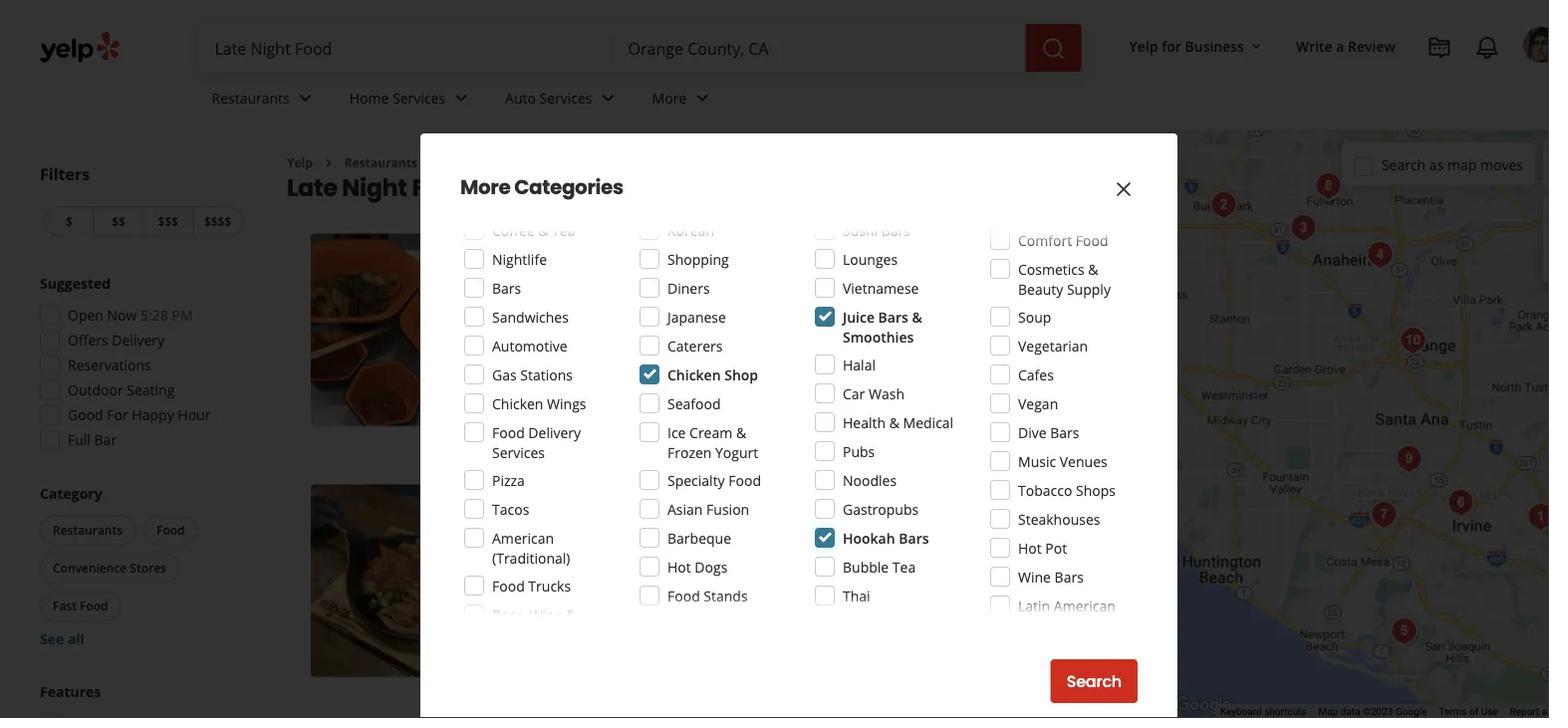 Task type: locate. For each thing, give the bounding box(es) containing it.
tea down hookah bars
[[892, 557, 916, 576]]

1 vertical spatial more
[[460, 173, 510, 201]]

data
[[1341, 706, 1360, 718]]

noodles down pubs
[[843, 471, 897, 490]]

1 vertical spatial good
[[548, 607, 583, 626]]

report
[[1510, 706, 1539, 718]]

& up yogurt
[[736, 423, 746, 442]]

0 vertical spatial reviews)
[[691, 266, 744, 285]]

0 horizontal spatial good
[[692, 356, 725, 375]]

food stands
[[667, 586, 748, 605]]

1 horizontal spatial yelp
[[1129, 36, 1158, 55]]

terms
[[1439, 706, 1467, 718]]

1 vertical spatial chicken
[[492, 394, 543, 413]]

irvine
[[775, 234, 833, 261]]

health & medical
[[843, 413, 954, 432]]

korean up "shopping"
[[667, 221, 714, 240]]

category
[[40, 484, 102, 503]]

korean inside more categories dialog
[[667, 221, 714, 240]]

services for auto services
[[539, 88, 592, 107]]

music venues
[[1018, 452, 1107, 471]]

good for late night
[[548, 607, 676, 626]]

food
[[1040, 356, 1071, 375]]

0 horizontal spatial of
[[729, 639, 742, 658]]

a inside "element"
[[1336, 36, 1344, 55]]

night right 16 chevron right v2 icon
[[342, 171, 407, 204]]

user actions element
[[1113, 25, 1549, 147]]

night left food in the right of the page
[[1000, 356, 1036, 375]]

bars for dive bars
[[1050, 423, 1079, 442]]

1 vertical spatial search
[[1067, 670, 1122, 693]]

& inside ice cream & frozen yogurt
[[736, 423, 746, 442]]

wash
[[869, 384, 905, 403]]

0 vertical spatial yelp
[[1129, 36, 1158, 55]]

1 horizontal spatial for
[[1162, 36, 1181, 55]]

1 slideshow element from the top
[[311, 234, 504, 426]]

0 vertical spatial american
[[492, 528, 554, 547]]

tacos
[[492, 500, 529, 519]]

1 horizontal spatial late
[[609, 607, 637, 626]]

24 chevron down v2 image inside more link
[[691, 86, 714, 110]]

open up 16 checkmark v2 icon
[[528, 579, 565, 598]]

5:28
[[141, 306, 168, 325]]

bars for wine bars
[[1055, 567, 1084, 586]]

outdoor inside group
[[68, 381, 123, 399]]

korean
[[667, 221, 714, 240], [532, 550, 575, 566]]

bars up latin american at the bottom right of page
[[1055, 567, 1084, 586]]

restaurants right 16 chevron right v2 icon
[[345, 154, 417, 171]]

reservations
[[68, 356, 151, 375]]

2 slideshow element from the top
[[311, 485, 504, 678]]

1 vertical spatial outdoor
[[548, 415, 596, 431]]

wine down trucks
[[530, 605, 562, 624]]

3 24 chevron down v2 image from the left
[[691, 86, 714, 110]]

(65 reviews) link
[[667, 264, 744, 286]]

caterers
[[667, 336, 723, 355]]

night up in
[[641, 607, 676, 626]]

restaurants link
[[196, 72, 333, 130], [345, 154, 417, 171]]

a right write
[[1336, 36, 1344, 55]]

bars up the smoothies
[[878, 307, 908, 326]]

0 horizontal spatial 16 checkmark v2 image
[[528, 414, 544, 430]]

0 horizontal spatial 24 chevron down v2 image
[[294, 86, 318, 110]]

4.3
[[643, 266, 663, 285]]

16 checkmark v2 image
[[528, 414, 544, 430], [657, 414, 673, 430]]

0 vertical spatial open
[[68, 306, 104, 325]]

wine up the latin
[[1018, 567, 1051, 586]]

noodles inside more categories dialog
[[843, 471, 897, 490]]

misoolkwan oc
[[550, 485, 704, 512]]

0 vertical spatial a
[[1336, 36, 1344, 55]]

1 night from the left
[[789, 356, 822, 375]]

bars down gastropubs
[[899, 528, 929, 547]]

1 horizontal spatial a
[[1542, 706, 1547, 718]]

24 chevron down v2 image for home services
[[449, 86, 473, 110]]

0 horizontal spatial search
[[1067, 670, 1122, 693]]

group containing suggested
[[34, 273, 247, 456]]

24 chevron down v2 image up 'ca'
[[691, 86, 714, 110]]

zhangliang malatang - irvine link
[[550, 234, 833, 261]]

1 until from the top
[[569, 328, 598, 347]]

& down open until midnight on the bottom left of page
[[566, 605, 576, 624]]

1 vertical spatial next image
[[472, 569, 496, 593]]

1 vertical spatial late
[[609, 607, 637, 626]]

good right 16 checkmark v2 icon
[[548, 607, 583, 626]]

the up good..."
[[635, 356, 656, 375]]

$$$$
[[204, 213, 231, 230]]

1 horizontal spatial search
[[1382, 155, 1426, 174]]

yogurt
[[715, 443, 758, 462]]

hour
[[178, 405, 211, 424]]

county,
[[569, 171, 664, 204]]

notifications image
[[1475, 36, 1499, 60]]

bars down nightlife
[[492, 278, 521, 297]]

reviews)
[[691, 266, 744, 285], [699, 518, 752, 536]]

-
[[764, 234, 770, 261]]

tea right .
[[552, 221, 575, 240]]

1 16 checkmark v2 image from the left
[[528, 414, 544, 430]]

0 horizontal spatial restaurants
[[53, 522, 123, 538]]

chicken
[[667, 365, 721, 384], [492, 394, 543, 413]]

slideshow element for 2
[[311, 485, 504, 678]]

outdoor for outdoor seating
[[68, 381, 123, 399]]

1 vertical spatial delivery
[[528, 423, 581, 442]]

korean up trucks
[[532, 550, 575, 566]]

misoolkwan oc image
[[311, 485, 504, 678]]

open now 5:28 pm
[[68, 306, 193, 325]]

for inside button
[[1162, 36, 1181, 55]]

previous image
[[319, 318, 343, 342]]

variety
[[681, 639, 725, 658]]

pot up am
[[619, 298, 640, 315]]

0 horizontal spatial noodles
[[655, 298, 704, 315]]

hot up '2:00'
[[595, 298, 616, 315]]

0 vertical spatial restaurants
[[212, 88, 290, 107]]

write a review link
[[1288, 28, 1404, 64]]

search inside button
[[1067, 670, 1122, 693]]

map
[[1447, 155, 1477, 174]]

of right variety
[[729, 639, 742, 658]]

0 vertical spatial chicken
[[667, 365, 721, 384]]

slideshow element
[[311, 234, 504, 426], [311, 485, 504, 678]]

1 vertical spatial pot
[[1045, 538, 1067, 557]]

hot pot up '2:00'
[[595, 298, 640, 315]]

yelp left 16 chevron right v2 icon
[[287, 154, 313, 171]]

0 horizontal spatial chicken
[[492, 394, 543, 413]]

services up pizza
[[492, 443, 545, 462]]

suggested
[[40, 274, 111, 293]]

are
[[1068, 639, 1089, 658]]

seating
[[127, 381, 175, 399]]

2 24 chevron down v2 image from the left
[[449, 86, 473, 110]]

0 vertical spatial restaurants link
[[196, 72, 333, 130]]

outdoor down wings
[[548, 415, 596, 431]]

1 vertical spatial of
[[1469, 706, 1479, 718]]

a right report
[[1542, 706, 1547, 718]]

1 horizontal spatial restaurants
[[212, 88, 290, 107]]

0 vertical spatial late
[[287, 171, 337, 204]]

chicken up the seafood
[[667, 365, 721, 384]]

1 horizontal spatial american
[[1054, 596, 1116, 615]]

chicken for chicken shop
[[667, 365, 721, 384]]

0 vertical spatial more
[[652, 88, 687, 107]]

hot pot up wine bars
[[1018, 538, 1067, 557]]

24 chevron down v2 image for more
[[691, 86, 714, 110]]

delivery down open now 5:28 pm
[[112, 331, 164, 350]]

0 horizontal spatial night
[[789, 356, 822, 375]]

food left burgers
[[412, 171, 470, 204]]

all right see
[[68, 630, 85, 649]]

american
[[492, 528, 554, 547], [1054, 596, 1116, 615]]

0 horizontal spatial a
[[1336, 36, 1344, 55]]

0 vertical spatial until
[[569, 328, 598, 347]]

delivery down wings
[[528, 423, 581, 442]]

next image up beer, at left
[[472, 569, 496, 593]]

open down sandwiches
[[528, 328, 565, 347]]

outdoor seating
[[548, 415, 641, 431]]

steakhouses
[[1018, 510, 1100, 528]]

0 vertical spatial hot pot
[[595, 298, 640, 315]]

bars for sushi bars
[[881, 221, 911, 240]]

1 vertical spatial reviews)
[[699, 518, 752, 536]]

24 chevron down v2 image left 'auto'
[[449, 86, 473, 110]]

& inside the cosmetics & beauty supply
[[1088, 260, 1098, 278]]

24 chevron down v2 image
[[596, 86, 620, 110]]

1 horizontal spatial more
[[652, 88, 687, 107]]

1 horizontal spatial hot
[[667, 557, 691, 576]]

1 vertical spatial wine
[[530, 605, 562, 624]]

search down are
[[1067, 670, 1122, 693]]

restaurants link up yelp link
[[196, 72, 333, 130]]

orimori japanese kitchen image
[[1389, 439, 1429, 479]]

1 horizontal spatial 16 checkmark v2 image
[[657, 414, 673, 430]]

features
[[40, 682, 101, 701]]

0 vertical spatial wine
[[1018, 567, 1051, 586]]

1 horizontal spatial of
[[1469, 706, 1479, 718]]

& inside juice bars & smoothies
[[912, 307, 922, 326]]

more up coffee
[[460, 173, 510, 201]]

1 horizontal spatial pot
[[1045, 538, 1067, 557]]

korean button
[[528, 548, 578, 568]]

24 chevron down v2 image
[[294, 86, 318, 110], [449, 86, 473, 110], [691, 86, 714, 110]]

next image up gas
[[472, 318, 496, 342]]

open until 2:00 am
[[528, 328, 654, 347]]

for left the business
[[1162, 36, 1181, 55]]

hot up wine bars
[[1018, 538, 1042, 557]]

0 vertical spatial night
[[342, 171, 407, 204]]

16 checkmark v2 image for outdoor seating
[[528, 414, 544, 430]]

0 horizontal spatial american
[[492, 528, 554, 547]]

until up come at left
[[569, 328, 598, 347]]

1 horizontal spatial late
[[969, 356, 996, 375]]

0 vertical spatial delivery
[[112, 331, 164, 350]]

gas stations
[[492, 365, 573, 384]]

outdoor for outdoor seating
[[548, 415, 596, 431]]

outdoor down reservations
[[68, 381, 123, 399]]

0 horizontal spatial yelp
[[287, 154, 313, 171]]

more inside the business categories element
[[652, 88, 687, 107]]

juice bars & smoothies
[[843, 307, 922, 346]]

open up offers
[[68, 306, 104, 325]]

2 next image from the top
[[472, 569, 496, 593]]

food down chicken wings
[[492, 423, 525, 442]]

see all
[[40, 630, 85, 649]]

chicken down gas
[[492, 394, 543, 413]]

delivery inside food delivery services
[[528, 423, 581, 442]]

2:00
[[601, 328, 629, 347]]

yelp link
[[287, 154, 313, 171]]

0 horizontal spatial late
[[761, 356, 785, 375]]

16 checkmark v2 image down the seafood
[[657, 414, 673, 430]]

0 horizontal spatial delivery
[[112, 331, 164, 350]]

delivery for food delivery services
[[528, 423, 581, 442]]

0 horizontal spatial hot pot
[[595, 298, 640, 315]]

& inside 'beer, wine & spirits'
[[566, 605, 576, 624]]

until up good for late night
[[569, 579, 598, 598]]

1 horizontal spatial noodles
[[843, 471, 897, 490]]

services left 24 chevron down v2 icon
[[539, 88, 592, 107]]

1 vertical spatial american
[[1054, 596, 1116, 615]]

more
[[652, 88, 687, 107], [460, 173, 510, 201]]

0 horizontal spatial all
[[68, 630, 85, 649]]

1 horizontal spatial good
[[932, 356, 965, 375]]

24 chevron down v2 image left home
[[294, 86, 318, 110]]

& right coffee
[[538, 221, 548, 240]]

hookah
[[843, 528, 895, 547]]

0 vertical spatial pot
[[619, 298, 640, 315]]

0 vertical spatial for
[[1162, 36, 1181, 55]]

yelp for yelp link
[[287, 154, 313, 171]]

1 vertical spatial until
[[569, 579, 598, 598]]

terms of use
[[1439, 706, 1498, 718]]

sushi bars
[[843, 221, 911, 240]]

restaurants up yelp link
[[212, 88, 290, 107]]

1 horizontal spatial hot pot
[[1018, 538, 1067, 557]]

keyboard shortcuts button
[[1220, 705, 1307, 718]]

offered
[[863, 639, 911, 658]]

16 chevron down v2 image
[[1248, 39, 1264, 54]]

1 late from the left
[[761, 356, 785, 375]]

cafes
[[1018, 365, 1054, 384]]

delivery for offers delivery
[[112, 331, 164, 350]]

search for search
[[1067, 670, 1122, 693]]

2 horizontal spatial hot
[[1018, 538, 1042, 557]]

american up are
[[1054, 596, 1116, 615]]

wine
[[1018, 567, 1051, 586], [530, 605, 562, 624]]

0 vertical spatial of
[[729, 639, 742, 658]]

bubble tea
[[843, 557, 916, 576]]

1 vertical spatial open
[[528, 328, 565, 347]]

bubble
[[843, 557, 889, 576]]

all up good..."
[[616, 356, 631, 375]]

(929
[[667, 518, 695, 536]]

1 24 chevron down v2 image from the left
[[294, 86, 318, 110]]

music
[[1018, 452, 1056, 471]]

group
[[1543, 194, 1549, 282], [34, 273, 247, 456], [36, 484, 247, 649]]

0 horizontal spatial tea
[[552, 221, 575, 240]]

smoothies
[[843, 327, 914, 346]]

noodles down diners
[[655, 298, 704, 315]]

0 horizontal spatial pot
[[619, 298, 640, 315]]

0 vertical spatial good
[[68, 405, 103, 424]]

pleased
[[586, 639, 637, 658]]

very
[[550, 376, 577, 395]]

late right "spot"
[[761, 356, 785, 375]]

0 vertical spatial all
[[616, 356, 631, 375]]

1 horizontal spatial good
[[548, 607, 583, 626]]

1 vertical spatial for
[[587, 607, 606, 626]]

more inside dialog
[[460, 173, 510, 201]]

nguyen's kitchen image
[[1393, 321, 1433, 361]]

1 horizontal spatial all
[[616, 356, 631, 375]]

food down hot dogs
[[667, 586, 700, 605]]

food right comfort
[[1076, 231, 1108, 250]]

1 horizontal spatial chicken
[[667, 365, 721, 384]]

yelp inside 'yelp for business' button
[[1129, 36, 1158, 55]]

a for report
[[1542, 706, 1547, 718]]

1 horizontal spatial delivery
[[528, 423, 581, 442]]

good for good for late night
[[548, 607, 583, 626]]

features group
[[34, 682, 247, 718]]

1 horizontal spatial 24 chevron down v2 image
[[449, 86, 473, 110]]

for down open until midnight on the bottom left of page
[[587, 607, 606, 626]]

report a link
[[1510, 706, 1549, 718]]

midnight
[[601, 579, 659, 598]]

None search field
[[199, 24, 1085, 72]]

delivery
[[112, 331, 164, 350], [528, 423, 581, 442]]

2 until from the top
[[569, 579, 598, 598]]

0 vertical spatial next image
[[472, 318, 496, 342]]

yelp left the business
[[1129, 36, 1158, 55]]

2 horizontal spatial restaurants
[[345, 154, 417, 171]]

bars inside juice bars & smoothies
[[878, 307, 908, 326]]

& up supply
[[1088, 260, 1098, 278]]

good right craving
[[932, 356, 965, 375]]

& up the smoothies
[[912, 307, 922, 326]]

noodles
[[655, 298, 704, 315], [843, 471, 897, 490]]

all inside group
[[68, 630, 85, 649]]

pot down steakhouses
[[1045, 538, 1067, 557]]

search left as
[[1382, 155, 1426, 174]]

thai
[[843, 586, 870, 605]]

sushi
[[843, 221, 878, 240]]

4.6 link
[[643, 516, 663, 537]]

0 vertical spatial korean
[[667, 221, 714, 240]]

2 late from the left
[[969, 356, 996, 375]]

0 horizontal spatial korean
[[532, 550, 575, 566]]

0 vertical spatial outdoor
[[68, 381, 123, 399]]

1 horizontal spatial night
[[641, 607, 676, 626]]

food right fast
[[80, 598, 108, 614]]

convenience stores button
[[40, 553, 179, 583]]

reviews) for 2
[[699, 518, 752, 536]]

more right 24 chevron down v2 icon
[[652, 88, 687, 107]]

1 horizontal spatial night
[[1000, 356, 1036, 375]]

zhangliang malatang - irvine image
[[311, 234, 504, 426]]

of left use
[[1469, 706, 1479, 718]]

until for 1
[[569, 328, 598, 347]]

misoolkwan oc image
[[1204, 185, 1244, 225]]

16 chevron right v2 image
[[321, 155, 337, 171]]

hot left dogs
[[667, 557, 691, 576]]

auto
[[505, 88, 536, 107]]

american (traditional)
[[492, 528, 570, 567]]

2 16 checkmark v2 image from the left
[[657, 414, 673, 430]]

"we come all the time  good spot late night if you're craving good late night food very nice good..." more
[[550, 356, 1071, 395]]

next image for 2
[[472, 569, 496, 593]]

1 vertical spatial a
[[1542, 706, 1547, 718]]

0 vertical spatial slideshow element
[[311, 234, 504, 426]]

more for more
[[652, 88, 687, 107]]

services right home
[[393, 88, 445, 107]]

dive bars
[[1018, 423, 1079, 442]]

2 horizontal spatial 24 chevron down v2 image
[[691, 86, 714, 110]]

specialty
[[667, 471, 725, 490]]

©2023
[[1363, 706, 1393, 718]]

seoul eats image
[[1309, 166, 1348, 206]]

american up (traditional)
[[492, 528, 554, 547]]

1 vertical spatial korean
[[532, 550, 575, 566]]

asian fusion
[[667, 500, 749, 519]]

16 checkmark v2 image down chicken wings
[[528, 414, 544, 430]]

2 vertical spatial open
[[528, 579, 565, 598]]

good inside group
[[68, 405, 103, 424]]

2 vertical spatial restaurants
[[53, 522, 123, 538]]

0 horizontal spatial outdoor
[[68, 381, 123, 399]]

late left 'cafes'
[[969, 356, 996, 375]]

ice
[[667, 423, 686, 442]]

food down yogurt
[[729, 471, 761, 490]]

noodles inside button
[[655, 298, 704, 315]]

seafood
[[667, 394, 721, 413]]

bars up "music venues" at the right bottom
[[1050, 423, 1079, 442]]

night left the if in the right of the page
[[789, 356, 822, 375]]

1 vertical spatial tea
[[892, 557, 916, 576]]

16 checkmark v2 image for takeout
[[657, 414, 673, 430]]

see all button
[[40, 630, 85, 649]]

next image
[[472, 318, 496, 342], [472, 569, 496, 593]]

0 vertical spatial search
[[1382, 155, 1426, 174]]

1 horizontal spatial wine
[[1018, 567, 1051, 586]]

chicken shop
[[667, 365, 758, 384]]

1 next image from the top
[[472, 318, 496, 342]]

2 night from the left
[[1000, 356, 1036, 375]]

bars right sushi at right
[[881, 221, 911, 240]]

1 vertical spatial all
[[68, 630, 85, 649]]

open for 2
[[528, 579, 565, 598]]

good down the caterers on the left top of the page
[[692, 356, 725, 375]]

0 horizontal spatial good
[[68, 405, 103, 424]]

restaurants up convenience
[[53, 522, 123, 538]]

24 chevron down v2 image inside home services link
[[449, 86, 473, 110]]

restaurants inside button
[[53, 522, 123, 538]]

1 horizontal spatial outdoor
[[548, 415, 596, 431]]

hot for ice cream & frozen yogurt
[[667, 557, 691, 576]]

search as map moves
[[1382, 155, 1523, 174]]

google image
[[1171, 692, 1236, 718]]

you're
[[838, 356, 878, 375]]

use
[[1481, 706, 1498, 718]]

4.6 star rating image
[[528, 518, 635, 538]]

1 vertical spatial hot pot
[[1018, 538, 1067, 557]]

& down wash
[[889, 413, 899, 432]]

gas
[[492, 365, 517, 384]]

outdoor
[[68, 381, 123, 399], [548, 415, 596, 431]]

restaurants link right 16 chevron right v2 icon
[[345, 154, 417, 171]]

good up full
[[68, 405, 103, 424]]

1 good from the left
[[692, 356, 725, 375]]

1
[[528, 234, 539, 261]]



Task type: describe. For each thing, give the bounding box(es) containing it.
hot inside button
[[595, 298, 616, 315]]

wings
[[547, 394, 586, 413]]

korean inside button
[[532, 550, 575, 566]]

(traditional)
[[492, 548, 570, 567]]

previous image
[[319, 569, 343, 593]]

projects image
[[1428, 36, 1451, 60]]

write
[[1296, 36, 1333, 55]]

services inside food delivery services
[[492, 443, 545, 462]]

16 info v2 image
[[1110, 183, 1126, 199]]

offers
[[68, 331, 108, 350]]

more categories dialog
[[0, 0, 1549, 718]]

map region
[[1039, 0, 1549, 718]]

hot for dive bars
[[1018, 538, 1042, 557]]

search image
[[1042, 37, 1066, 61]]

orange
[[475, 171, 565, 204]]

car wash
[[843, 384, 905, 403]]

chinese
[[532, 298, 579, 315]]

takeout
[[677, 415, 724, 431]]

next image for 1
[[472, 318, 496, 342]]

good for good for happy hour
[[68, 405, 103, 424]]

late night food orange county, ca
[[287, 171, 704, 204]]

auto services
[[505, 88, 592, 107]]

business
[[1185, 36, 1244, 55]]

for for yelp
[[1162, 36, 1181, 55]]

am
[[633, 328, 654, 347]]

more for more categories
[[460, 173, 510, 201]]

open inside group
[[68, 306, 104, 325]]

16 speech v2 image
[[528, 359, 544, 374]]

wine bars
[[1018, 567, 1084, 586]]

the right the on
[[935, 639, 956, 658]]

pot inside button
[[619, 298, 640, 315]]

"we
[[550, 356, 573, 375]]

trucks
[[528, 576, 571, 595]]

report a 
[[1510, 706, 1549, 718]]

1 vertical spatial restaurants
[[345, 154, 417, 171]]

meals
[[821, 639, 859, 658]]

24 chevron down v2 image for restaurants
[[294, 86, 318, 110]]

pizza
[[492, 471, 525, 490]]

business categories element
[[196, 72, 1549, 130]]

latin american
[[1018, 596, 1116, 615]]

2 good from the left
[[932, 356, 965, 375]]

dogs
[[695, 557, 728, 576]]

2
[[528, 485, 539, 512]]

noodles link
[[651, 297, 708, 317]]

beer, wine & spirits
[[492, 605, 576, 644]]

food inside food delivery services
[[492, 423, 525, 442]]

map data ©2023 google
[[1319, 706, 1427, 718]]

vegetarian
[[1018, 336, 1088, 355]]

the right in
[[656, 639, 678, 658]]

4.3 star rating image
[[528, 267, 635, 287]]

home services link
[[333, 72, 489, 130]]

cosmetics & beauty supply
[[1018, 260, 1111, 298]]

sandwiches
[[492, 307, 569, 326]]

food up stores
[[156, 522, 185, 538]]

all inside the "we come all the time  good spot late night if you're craving good late night food very nice good..." more
[[616, 356, 631, 375]]

pubs
[[843, 442, 875, 461]]

stands
[[704, 586, 748, 605]]

hot pot inside hot pot button
[[595, 298, 640, 315]]

search for search as map moves
[[1382, 155, 1426, 174]]

bcd tofu house image
[[1441, 483, 1481, 523]]

the inside the "we come all the time  good spot late night if you're craving good late night food very nice good..." more
[[635, 356, 656, 375]]

they
[[1036, 639, 1064, 658]]

slideshow element for 1
[[311, 234, 504, 426]]

bars for juice bars & smoothies
[[878, 307, 908, 326]]

chicken for chicken wings
[[492, 394, 543, 413]]

close image
[[1112, 177, 1136, 201]]

spirits
[[492, 625, 533, 644]]

good for happy hour
[[68, 405, 211, 424]]

home services
[[349, 88, 445, 107]]

restaurants button
[[40, 516, 136, 545]]

good..."
[[611, 376, 660, 395]]

outdoor seating
[[68, 381, 175, 399]]

tacos los cholos - anaheim image
[[1360, 235, 1400, 275]]

1 horizontal spatial restaurants link
[[345, 154, 417, 171]]

spot
[[729, 356, 758, 375]]

fast food
[[53, 598, 108, 614]]

time
[[660, 356, 689, 375]]

chicken wings
[[492, 394, 586, 413]]

open until midnight
[[528, 579, 659, 598]]

fast food button
[[40, 591, 121, 621]]

1 vertical spatial night
[[641, 607, 676, 626]]

asian
[[667, 500, 703, 519]]

0 horizontal spatial late
[[287, 171, 337, 204]]

google
[[1396, 706, 1427, 718]]

hot pot inside more categories dialog
[[1018, 538, 1067, 557]]

group containing category
[[36, 484, 247, 649]]

comfort food
[[1018, 231, 1108, 250]]

fusion
[[706, 500, 749, 519]]

american inside american (traditional)
[[492, 528, 554, 547]]

full
[[68, 430, 91, 449]]

restaurants inside the business categories element
[[212, 88, 290, 107]]

reviews) for 1
[[691, 266, 744, 285]]

$
[[66, 213, 73, 230]]

pot inside more categories dialog
[[1045, 538, 1067, 557]]

joey newport beach image
[[1384, 612, 1424, 652]]

full bar
[[68, 430, 117, 449]]

until for 2
[[569, 579, 598, 598]]

tobacco
[[1018, 481, 1072, 500]]

convenience stores
[[53, 560, 166, 576]]

korean link
[[528, 548, 578, 568]]

shortcuts
[[1264, 706, 1307, 718]]

zhangliang malatang - irvine image
[[1521, 497, 1549, 537]]

anjin image
[[1364, 495, 1404, 535]]

yelp for yelp for business
[[1129, 36, 1158, 55]]

malatang
[[665, 234, 759, 261]]

in
[[641, 639, 653, 658]]

nice
[[581, 376, 607, 395]]

comforting
[[745, 639, 817, 658]]

shopping
[[667, 250, 729, 268]]

search button
[[1051, 659, 1138, 703]]

wine inside 'beer, wine & spirits'
[[530, 605, 562, 624]]

a for write
[[1336, 36, 1344, 55]]

0 horizontal spatial restaurants link
[[196, 72, 333, 130]]

bars for hookah bars
[[899, 528, 929, 547]]

"i
[[550, 639, 558, 658]]

for for good
[[587, 607, 606, 626]]

frozen
[[667, 443, 712, 462]]

beauty
[[1018, 279, 1063, 298]]

soup
[[1018, 307, 1051, 326]]

open for 1
[[528, 328, 565, 347]]

services for home services
[[393, 88, 445, 107]]

noodles button
[[651, 297, 708, 317]]

juice
[[843, 307, 875, 326]]

$$$ button
[[143, 206, 193, 237]]

neelu's craft kitchen image
[[1284, 208, 1323, 248]]

convenience
[[53, 560, 127, 576]]

(929 reviews) link
[[667, 516, 752, 537]]

$ button
[[44, 206, 93, 237]]

bar
[[94, 430, 117, 449]]

medical
[[903, 413, 954, 432]]

food up beer, at left
[[492, 576, 525, 595]]

plus
[[1005, 639, 1032, 658]]

review
[[1348, 36, 1396, 55]]

keyboard
[[1220, 706, 1262, 718]]

16 checkmark v2 image
[[528, 609, 544, 625]]

hookah bars
[[843, 528, 929, 547]]



Task type: vqa. For each thing, say whether or not it's contained in the screenshot.
'"we' in the left of the page
yes



